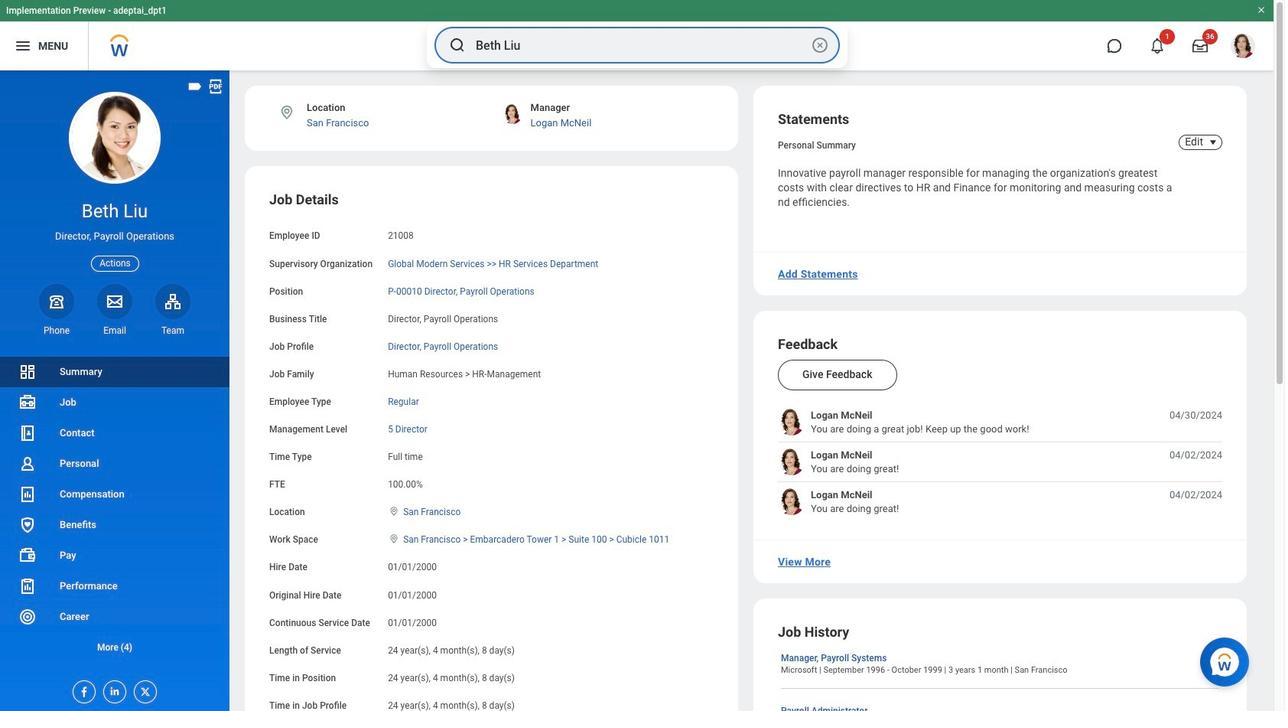 Task type: describe. For each thing, give the bounding box(es) containing it.
personal summary element
[[778, 137, 857, 151]]

mail image
[[106, 292, 124, 311]]

full time element
[[388, 449, 423, 462]]

justify image
[[14, 37, 32, 55]]

2 location image from the top
[[388, 534, 400, 545]]

personal image
[[18, 455, 37, 473]]

1 employee's photo (logan mcneil) image from the top
[[778, 409, 805, 436]]

career image
[[18, 608, 37, 626]]

2 employee's photo (logan mcneil) image from the top
[[778, 449, 805, 476]]

facebook image
[[73, 681, 90, 698]]

job image
[[18, 393, 37, 412]]

view team image
[[164, 292, 182, 311]]

0 horizontal spatial list
[[0, 357, 230, 663]]

phone image
[[46, 292, 67, 311]]

3 employee's photo (logan mcneil) image from the top
[[778, 489, 805, 515]]

search image
[[449, 36, 467, 54]]

location image
[[279, 104, 295, 121]]

email beth liu element
[[97, 324, 132, 337]]

profile logan mcneil image
[[1232, 34, 1256, 61]]



Task type: locate. For each thing, give the bounding box(es) containing it.
2 vertical spatial employee's photo (logan mcneil) image
[[778, 489, 805, 515]]

employee's photo (logan mcneil) image
[[778, 409, 805, 436], [778, 449, 805, 476], [778, 489, 805, 515]]

phone beth liu element
[[39, 324, 74, 337]]

contact image
[[18, 424, 37, 442]]

list
[[0, 357, 230, 663], [778, 409, 1223, 515]]

location image
[[388, 506, 400, 517], [388, 534, 400, 545]]

inbox large image
[[1193, 38, 1209, 54]]

x image
[[135, 681, 152, 698]]

pay image
[[18, 547, 37, 565]]

1 vertical spatial location image
[[388, 534, 400, 545]]

linkedin image
[[104, 681, 121, 697]]

notifications large image
[[1150, 38, 1166, 54]]

group
[[269, 191, 714, 711]]

1 vertical spatial employee's photo (logan mcneil) image
[[778, 449, 805, 476]]

x circle image
[[811, 36, 830, 54]]

team beth liu element
[[155, 324, 191, 337]]

1 location image from the top
[[388, 506, 400, 517]]

compensation image
[[18, 485, 37, 504]]

benefits image
[[18, 516, 37, 534]]

close environment banner image
[[1258, 5, 1267, 15]]

caret down image
[[1205, 136, 1223, 148]]

1 horizontal spatial list
[[778, 409, 1223, 515]]

performance image
[[18, 577, 37, 596]]

banner
[[0, 0, 1274, 70]]

0 vertical spatial location image
[[388, 506, 400, 517]]

Search Workday  search field
[[476, 28, 808, 62]]

tag image
[[187, 78, 204, 95]]

summary image
[[18, 363, 37, 381]]

None search field
[[427, 22, 848, 68]]

0 vertical spatial employee's photo (logan mcneil) image
[[778, 409, 805, 436]]

navigation pane region
[[0, 70, 230, 711]]

view printable version (pdf) image
[[207, 78, 224, 95]]



Task type: vqa. For each thing, say whether or not it's contained in the screenshot.
Benefits icon
yes



